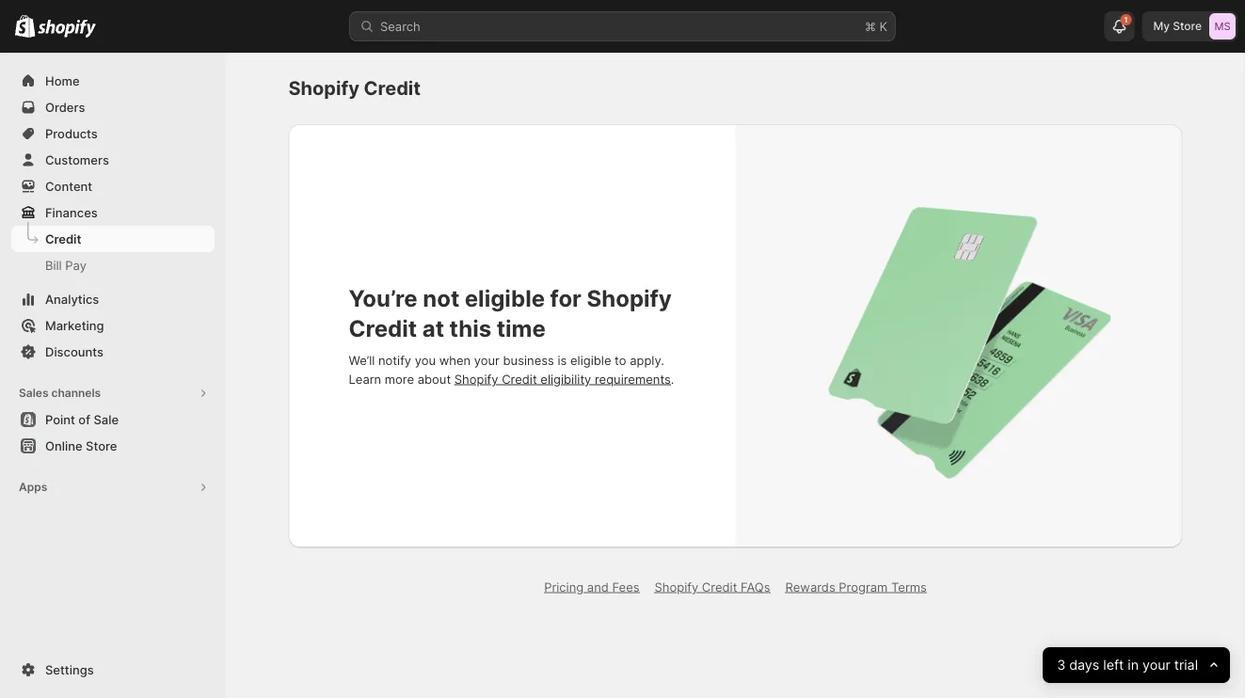 Task type: locate. For each thing, give the bounding box(es) containing it.
credit for shopify credit faqs
[[702, 580, 737, 594]]

trial
[[1174, 657, 1198, 673]]

pricing and fees
[[544, 580, 640, 594]]

0 vertical spatial eligible
[[465, 284, 545, 312]]

this
[[449, 314, 491, 342]]

shopify credit faqs
[[655, 580, 770, 594]]

settings
[[45, 663, 94, 677]]

for
[[550, 284, 582, 312]]

1 vertical spatial eligible
[[570, 353, 611, 368]]

your inside we'll notify you when your business is eligible to apply. learn more about
[[474, 353, 500, 368]]

0 horizontal spatial shopify image
[[15, 15, 35, 37]]

0 horizontal spatial your
[[474, 353, 500, 368]]

your right the in on the bottom right
[[1142, 657, 1170, 673]]

credit link
[[11, 226, 215, 252]]

marketing link
[[11, 312, 215, 339]]

content
[[45, 179, 92, 193]]

requirements
[[595, 372, 671, 386]]

1 vertical spatial store
[[86, 439, 117, 453]]

1 vertical spatial your
[[1142, 657, 1170, 673]]

analytics
[[45, 292, 99, 306]]

shopify image
[[15, 15, 35, 37], [38, 19, 96, 38]]

pricing
[[544, 580, 584, 594]]

your right when
[[474, 353, 500, 368]]

of
[[78, 412, 90, 427]]

shopify inside 'you're not eligible for shopify credit at this time'
[[587, 284, 672, 312]]

and
[[587, 580, 609, 594]]

home
[[45, 73, 80, 88]]

products
[[45, 126, 98, 141]]

program
[[839, 580, 888, 594]]

rewards
[[785, 580, 835, 594]]

shopify credit faqs link
[[655, 580, 770, 594]]

store for online store
[[86, 439, 117, 453]]

content link
[[11, 173, 215, 200]]

bill pay
[[45, 258, 87, 272]]

online store button
[[0, 433, 226, 459]]

0 horizontal spatial eligible
[[465, 284, 545, 312]]

1 horizontal spatial eligible
[[570, 353, 611, 368]]

.
[[671, 372, 674, 386]]

3 days left in your trial
[[1057, 657, 1198, 673]]

home link
[[11, 68, 215, 94]]

notify
[[378, 353, 411, 368]]

your inside dropdown button
[[1142, 657, 1170, 673]]

eligible
[[465, 284, 545, 312], [570, 353, 611, 368]]

about
[[418, 372, 451, 386]]

rewards program terms link
[[785, 580, 927, 594]]

store down the sale
[[86, 439, 117, 453]]

my
[[1153, 19, 1170, 33]]

credit left faqs
[[702, 580, 737, 594]]

is
[[558, 353, 567, 368]]

left
[[1103, 657, 1124, 673]]

you
[[415, 353, 436, 368]]

search
[[380, 19, 420, 33]]

more
[[385, 372, 414, 386]]

learn
[[349, 372, 381, 386]]

shopify credit
[[288, 77, 421, 100]]

shopify
[[288, 77, 359, 100], [587, 284, 672, 312], [454, 372, 498, 386], [655, 580, 699, 594]]

in
[[1128, 657, 1139, 673]]

credit down business
[[502, 372, 537, 386]]

not
[[423, 284, 459, 312]]

eligible right is
[[570, 353, 611, 368]]

0 vertical spatial store
[[1173, 19, 1202, 33]]

k
[[880, 19, 887, 33]]

credit down you're
[[349, 314, 417, 342]]

credit down search
[[364, 77, 421, 100]]

1 horizontal spatial your
[[1142, 657, 1170, 673]]

shopify credit eligibility requirements link
[[454, 372, 671, 386]]

we'll notify you when your business is eligible to apply. learn more about
[[349, 353, 664, 386]]

sales channels button
[[11, 380, 215, 407]]

sale
[[94, 412, 119, 427]]

your for trial
[[1142, 657, 1170, 673]]

apply.
[[630, 353, 664, 368]]

0 horizontal spatial store
[[86, 439, 117, 453]]

bill
[[45, 258, 62, 272]]

discounts
[[45, 344, 104, 359]]

0 vertical spatial your
[[474, 353, 500, 368]]

discounts link
[[11, 339, 215, 365]]

store inside online store link
[[86, 439, 117, 453]]

store
[[1173, 19, 1202, 33], [86, 439, 117, 453]]

sales
[[19, 386, 48, 400]]

point of sale
[[45, 412, 119, 427]]

fees
[[612, 580, 640, 594]]

credit
[[364, 77, 421, 100], [45, 232, 81, 246], [349, 314, 417, 342], [502, 372, 537, 386], [702, 580, 737, 594]]

business
[[503, 353, 554, 368]]

eligibility
[[541, 372, 591, 386]]

store right 'my'
[[1173, 19, 1202, 33]]

⌘ k
[[865, 19, 887, 33]]

1 horizontal spatial store
[[1173, 19, 1202, 33]]

products link
[[11, 120, 215, 147]]

channels
[[51, 386, 101, 400]]

customers
[[45, 152, 109, 167]]

online store link
[[11, 433, 215, 459]]

we'll
[[349, 353, 375, 368]]

your
[[474, 353, 500, 368], [1142, 657, 1170, 673]]

bill pay link
[[11, 252, 215, 279]]

eligible up time
[[465, 284, 545, 312]]

you're
[[349, 284, 418, 312]]

you're not eligible for shopify credit at this time
[[349, 284, 672, 342]]



Task type: describe. For each thing, give the bounding box(es) containing it.
shopify credit eligibility requirements .
[[454, 372, 674, 386]]

when
[[439, 353, 471, 368]]

finances link
[[11, 200, 215, 226]]

shopify credit card image
[[771, 172, 1147, 500]]

at
[[422, 314, 444, 342]]

3 days left in your trial button
[[1043, 648, 1230, 683]]

faqs
[[741, 580, 770, 594]]

credit for shopify credit eligibility requirements .
[[502, 372, 537, 386]]

my store
[[1153, 19, 1202, 33]]

pricing and fees button
[[533, 574, 651, 600]]

time
[[497, 314, 546, 342]]

analytics link
[[11, 286, 215, 312]]

pay
[[65, 258, 87, 272]]

store for my store
[[1173, 19, 1202, 33]]

shopify for shopify credit eligibility requirements .
[[454, 372, 498, 386]]

point of sale link
[[11, 407, 215, 433]]

1 button
[[1104, 11, 1135, 41]]

credit up bill pay at the left of the page
[[45, 232, 81, 246]]

orders link
[[11, 94, 215, 120]]

rewards program terms
[[785, 580, 927, 594]]

to
[[615, 353, 626, 368]]

point of sale button
[[0, 407, 226, 433]]

terms
[[891, 580, 927, 594]]

days
[[1069, 657, 1099, 673]]

3
[[1057, 657, 1065, 673]]

customers link
[[11, 147, 215, 173]]

online
[[45, 439, 82, 453]]

sales channels
[[19, 386, 101, 400]]

credit for shopify credit
[[364, 77, 421, 100]]

eligible inside 'you're not eligible for shopify credit at this time'
[[465, 284, 545, 312]]

credit inside 'you're not eligible for shopify credit at this time'
[[349, 314, 417, 342]]

settings link
[[11, 657, 215, 683]]

orders
[[45, 100, 85, 114]]

point
[[45, 412, 75, 427]]

⌘
[[865, 19, 876, 33]]

your for business
[[474, 353, 500, 368]]

eligible inside we'll notify you when your business is eligible to apply. learn more about
[[570, 353, 611, 368]]

apps
[[19, 480, 47, 494]]

finances
[[45, 205, 98, 220]]

my store image
[[1209, 13, 1236, 40]]

apps button
[[11, 474, 215, 501]]

1 horizontal spatial shopify image
[[38, 19, 96, 38]]

1
[[1124, 15, 1128, 24]]

shopify for shopify credit faqs
[[655, 580, 699, 594]]

marketing
[[45, 318, 104, 333]]

shopify for shopify credit
[[288, 77, 359, 100]]

online store
[[45, 439, 117, 453]]



Task type: vqa. For each thing, say whether or not it's contained in the screenshot.
Enter time text box at the bottom of page
no



